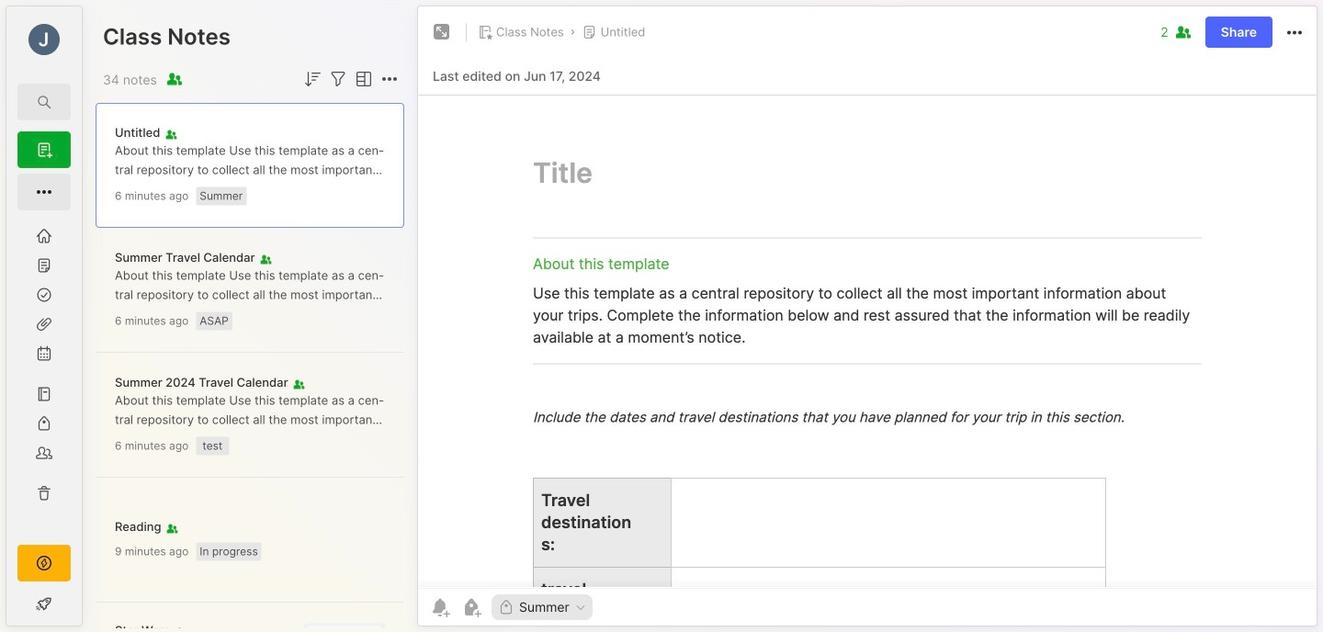 Task type: vqa. For each thing, say whether or not it's contained in the screenshot.
More Actions field
yes



Task type: describe. For each thing, give the bounding box(es) containing it.
main element
[[0, 0, 88, 632]]

new note image
[[33, 139, 55, 161]]

edit search image
[[33, 91, 55, 113]]

Add filters field
[[327, 68, 349, 90]]

Note Editor text field
[[418, 95, 1317, 588]]

new note image
[[33, 181, 55, 203]]

upgrade image
[[33, 552, 55, 574]]

account image
[[28, 24, 60, 55]]

click to expand image
[[80, 598, 94, 620]]

2 members image
[[163, 68, 185, 90]]

note window element
[[417, 6, 1318, 631]]

home image
[[35, 227, 53, 245]]

Summer Tag actions field
[[569, 601, 587, 614]]

View options field
[[349, 68, 375, 90]]



Task type: locate. For each thing, give the bounding box(es) containing it.
add filters image
[[327, 68, 349, 90]]

add a reminder image
[[429, 596, 451, 618]]

1 horizontal spatial more actions image
[[1284, 22, 1306, 44]]

more actions image inside the note window element
[[1284, 22, 1306, 44]]

0 horizontal spatial more actions image
[[379, 68, 401, 90]]

Sort options field
[[301, 68, 323, 90]]

1 vertical spatial more actions image
[[379, 68, 401, 90]]

Help and Learning task checklist field
[[6, 589, 82, 618]]

0 vertical spatial more actions field
[[1284, 21, 1306, 44]]

more actions image
[[1284, 22, 1306, 44], [379, 68, 401, 90]]

tree inside the main element
[[6, 221, 82, 528]]

1 horizontal spatial more actions field
[[1284, 21, 1306, 44]]

Account field
[[6, 21, 82, 58]]

0 horizontal spatial more actions field
[[379, 68, 401, 90]]

0 vertical spatial more actions image
[[1284, 22, 1306, 44]]

tree
[[6, 221, 82, 528]]

1 vertical spatial more actions field
[[379, 68, 401, 90]]

More actions field
[[1284, 21, 1306, 44], [379, 68, 401, 90]]

add tag image
[[460, 596, 482, 618]]

expand note image
[[431, 21, 453, 43]]



